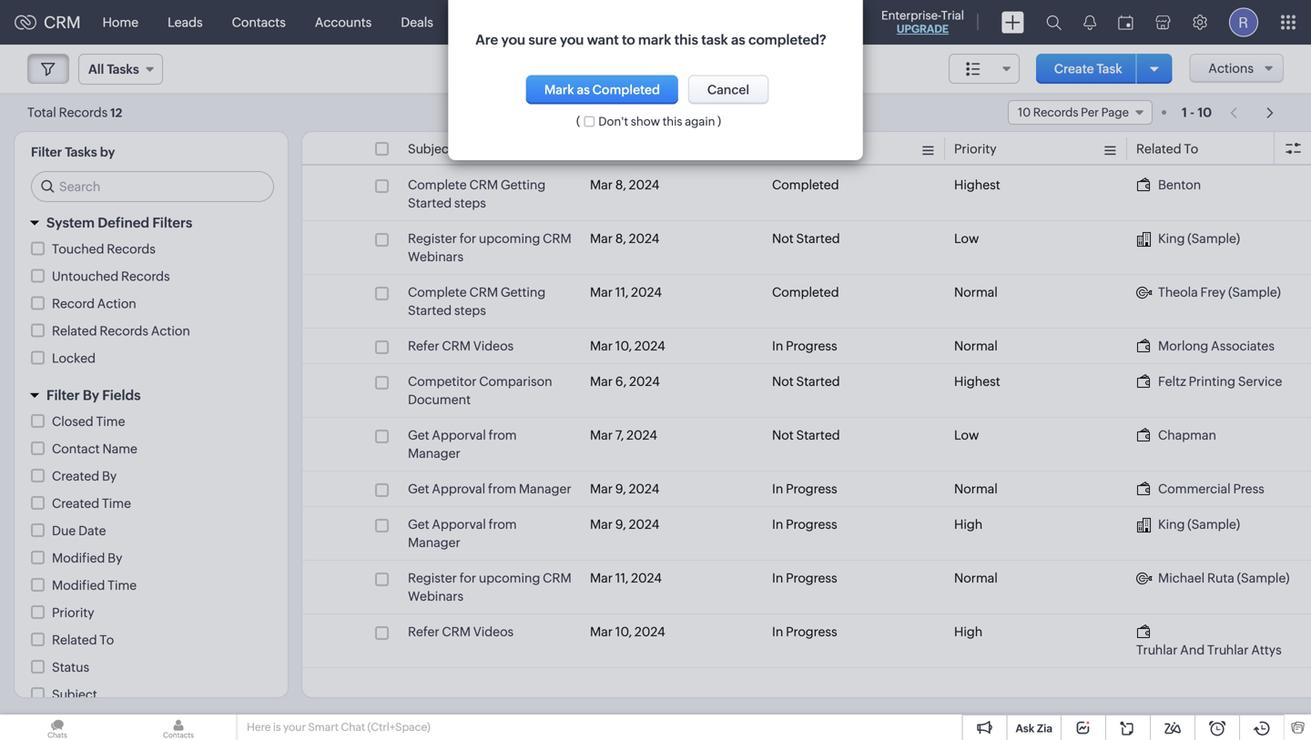 Task type: describe. For each thing, give the bounding box(es) containing it.
time for created time
[[102, 496, 131, 511]]

by for modified
[[108, 551, 122, 565]]

leads
[[168, 15, 203, 30]]

modified for modified time
[[52, 578, 105, 593]]

again
[[685, 115, 715, 129]]

started for for
[[796, 231, 840, 246]]

1 vertical spatial related
[[52, 324, 97, 338]]

mar for truhlar and truhlar attys 'link'
[[590, 625, 613, 639]]

locked
[[52, 351, 96, 366]]

1 vertical spatial to
[[100, 633, 114, 647]]

normal for theola frey (sample)
[[954, 285, 998, 300]]

attys
[[1251, 643, 1282, 657]]

services link
[[651, 0, 731, 44]]

register for upcoming crm webinars link for mar 11, 2024
[[408, 569, 572, 606]]

status
[[52, 660, 89, 675]]

refer for high
[[408, 625, 439, 639]]

trial
[[941, 9, 964, 22]]

records for untouched
[[121, 269, 170, 284]]

time for closed time
[[96, 414, 125, 429]]

10, for high
[[615, 625, 632, 639]]

1 horizontal spatial related to
[[1136, 142, 1199, 156]]

7,
[[615, 428, 624, 443]]

tasks link
[[448, 0, 509, 44]]

king (sample) for high
[[1158, 517, 1240, 532]]

king (sample) link for high
[[1136, 515, 1240, 534]]

is
[[273, 721, 281, 733]]

2024 for benton "link"
[[629, 178, 660, 192]]

modified for modified by
[[52, 551, 105, 565]]

truhlar and truhlar attys link
[[1136, 623, 1300, 659]]

11, for complete crm getting started steps
[[615, 285, 629, 300]]

michael ruta (sample) link
[[1136, 569, 1290, 587]]

2 truhlar from the left
[[1207, 643, 1249, 657]]

mar 10, 2024 for high
[[590, 625, 665, 639]]

1 - 10
[[1182, 105, 1212, 120]]

filter for filter by fields
[[46, 387, 80, 403]]

1 vertical spatial related to
[[52, 633, 114, 647]]

fields
[[102, 387, 141, 403]]

competitor comparison document link
[[408, 372, 572, 409]]

0 vertical spatial action
[[97, 296, 136, 311]]

get for low
[[408, 428, 429, 443]]

(
[[576, 114, 580, 128]]

chat
[[341, 721, 365, 733]]

by for filter
[[83, 387, 99, 403]]

0 vertical spatial related
[[1136, 142, 1182, 156]]

associates
[[1211, 339, 1275, 353]]

defined
[[98, 215, 149, 231]]

mar for theola frey (sample) link
[[590, 285, 613, 300]]

2024 for morlong associates link
[[635, 339, 665, 353]]

system defined filters button
[[15, 207, 288, 239]]

(sample) right ruta
[[1237, 571, 1290, 585]]

contacts link
[[217, 0, 300, 44]]

don't
[[598, 115, 628, 129]]

enterprise-trial upgrade
[[881, 9, 964, 35]]

mar 9, 2024 for get approval from manager
[[590, 482, 660, 496]]

1 vertical spatial action
[[151, 324, 190, 338]]

high for truhlar and truhlar attys
[[954, 625, 983, 639]]

2024 for king (sample) link associated with high
[[629, 517, 660, 532]]

normal for michael ruta (sample)
[[954, 571, 998, 585]]

create menu element
[[991, 0, 1035, 44]]

9, for get apporval from manager
[[615, 517, 626, 532]]

1 vertical spatial priority
[[52, 606, 94, 620]]

create task
[[1054, 61, 1122, 76]]

projects
[[745, 15, 793, 30]]

deals
[[401, 15, 433, 30]]

2 you from the left
[[560, 32, 584, 48]]

normal for morlong associates
[[954, 339, 998, 353]]

commercial
[[1158, 482, 1231, 496]]

press
[[1233, 482, 1265, 496]]

webinars for mar 8, 2024
[[408, 249, 464, 264]]

complete crm getting started steps link for mar 8, 2024
[[408, 176, 572, 212]]

feltz printing service
[[1158, 374, 1282, 389]]

mar 11, 2024 for register for upcoming crm webinars
[[590, 571, 662, 585]]

2024 for low king (sample) link
[[629, 231, 660, 246]]

progress for morlong associates
[[786, 339, 837, 353]]

mar 8, 2024 for complete crm getting started steps
[[590, 178, 660, 192]]

chapman
[[1158, 428, 1216, 443]]

upcoming for mar 11, 2024
[[479, 571, 540, 585]]

here
[[247, 721, 271, 733]]

approval
[[432, 482, 486, 496]]

filter tasks by
[[31, 145, 115, 159]]

manager for high
[[408, 535, 460, 550]]

ruta
[[1207, 571, 1235, 585]]

your
[[283, 721, 306, 733]]

Search text field
[[32, 172, 273, 201]]

related records action
[[52, 324, 190, 338]]

10, for normal
[[615, 339, 632, 353]]

smart
[[308, 721, 339, 733]]

in for king (sample)
[[772, 517, 783, 532]]

contacts
[[232, 15, 286, 30]]

record
[[52, 296, 95, 311]]

complete crm getting started steps for mar 11, 2024
[[408, 285, 546, 318]]

created for created by
[[52, 469, 99, 484]]

in for morlong associates
[[772, 339, 783, 353]]

refer crm videos link for high
[[408, 623, 514, 641]]

mar 10, 2024 for normal
[[590, 339, 665, 353]]

apporval for mar 7, 2024
[[432, 428, 486, 443]]

zia
[[1037, 723, 1053, 735]]

task
[[1097, 61, 1122, 76]]

0 vertical spatial this
[[674, 32, 698, 48]]

1 horizontal spatial to
[[1184, 142, 1199, 156]]

profile image
[[1229, 8, 1258, 37]]

calls
[[608, 15, 637, 30]]

get approval from manager
[[408, 482, 571, 496]]

contact
[[52, 442, 100, 456]]

completed for mar 11, 2024
[[772, 285, 839, 300]]

projects link
[[731, 0, 808, 44]]

records for total
[[59, 105, 108, 120]]

due
[[52, 524, 76, 538]]

in progress for michael
[[772, 571, 837, 585]]

want
[[587, 32, 619, 48]]

contact name
[[52, 442, 137, 456]]

for for mar 8, 2024
[[460, 231, 476, 246]]

2024 for michael ruta (sample) link
[[631, 571, 662, 585]]

(sample) up the frey
[[1188, 231, 1240, 246]]

refer crm videos link for normal
[[408, 337, 514, 355]]

theola
[[1158, 285, 1198, 300]]

webinars for mar 11, 2024
[[408, 589, 464, 604]]

row group containing complete crm getting started steps
[[302, 168, 1311, 668]]

completed for mar 8, 2024
[[772, 178, 839, 192]]

truhlar and truhlar attys
[[1136, 643, 1282, 657]]

created by
[[52, 469, 117, 484]]

mar 8, 2024 for register for upcoming crm webinars
[[590, 231, 660, 246]]

are you sure you want to mark this task as completed?
[[476, 32, 827, 48]]

here is your smart chat (ctrl+space)
[[247, 721, 430, 733]]

9, for get approval from manager
[[615, 482, 626, 496]]

chapman link
[[1136, 426, 1216, 444]]

)
[[718, 114, 721, 128]]

in progress for truhlar
[[772, 625, 837, 639]]

home link
[[88, 0, 153, 44]]

from for normal
[[488, 482, 516, 496]]

apporval for mar 9, 2024
[[432, 517, 486, 532]]

morlong associates
[[1158, 339, 1275, 353]]

as
[[731, 32, 745, 48]]

get apporval from manager for mar 9, 2024
[[408, 517, 517, 550]]

register for upcoming crm webinars for mar 11, 2024
[[408, 571, 572, 604]]

king for high
[[1158, 517, 1185, 532]]

get apporval from manager for mar 7, 2024
[[408, 428, 517, 461]]

ask
[[1016, 723, 1035, 735]]

mar 7, 2024
[[590, 428, 657, 443]]

1 truhlar from the left
[[1136, 643, 1178, 657]]

filter by fields button
[[15, 379, 288, 412]]

(ctrl+space)
[[367, 721, 430, 733]]

1 vertical spatial subject
[[52, 687, 97, 702]]

total records 12
[[27, 105, 122, 120]]

filter for filter tasks by
[[31, 145, 62, 159]]

1 vertical spatial this
[[663, 115, 683, 129]]

by for created
[[102, 469, 117, 484]]

profile element
[[1218, 0, 1269, 44]]

michael ruta (sample)
[[1158, 571, 1290, 585]]

king (sample) for low
[[1158, 231, 1240, 246]]

are
[[476, 32, 498, 48]]

mar for low king (sample) link
[[590, 231, 613, 246]]

completed?
[[748, 32, 827, 48]]

touched records
[[52, 242, 156, 256]]

create
[[1054, 61, 1094, 76]]

competitor comparison document
[[408, 374, 552, 407]]

sure
[[528, 32, 557, 48]]

logo image
[[15, 15, 36, 30]]

ask zia
[[1016, 723, 1053, 735]]

chats image
[[0, 715, 115, 740]]

enterprise-
[[881, 9, 941, 22]]

manager for low
[[408, 446, 460, 461]]

refer for normal
[[408, 339, 439, 353]]



Task type: vqa. For each thing, say whether or not it's contained in the screenshot.


Task type: locate. For each thing, give the bounding box(es) containing it.
mar 6, 2024
[[590, 374, 660, 389]]

0 vertical spatial completed
[[772, 178, 839, 192]]

you
[[501, 32, 525, 48], [560, 32, 584, 48]]

truhlar right and
[[1207, 643, 1249, 657]]

2 in from the top
[[772, 482, 783, 496]]

1 vertical spatial from
[[488, 482, 516, 496]]

9 mar from the top
[[590, 571, 613, 585]]

1 modified from the top
[[52, 551, 105, 565]]

1 horizontal spatial tasks
[[462, 15, 495, 30]]

home
[[103, 15, 139, 30]]

0 vertical spatial not started
[[772, 231, 840, 246]]

king for low
[[1158, 231, 1185, 246]]

0 vertical spatial get apporval from manager
[[408, 428, 517, 461]]

not
[[772, 231, 794, 246], [772, 374, 794, 389], [772, 428, 794, 443]]

calendar image
[[1118, 15, 1134, 30]]

1 vertical spatial king (sample)
[[1158, 517, 1240, 532]]

record action
[[52, 296, 136, 311]]

competitor
[[408, 374, 477, 389]]

0 vertical spatial king (sample)
[[1158, 231, 1240, 246]]

1 horizontal spatial action
[[151, 324, 190, 338]]

in progress for morlong
[[772, 339, 837, 353]]

tasks up are
[[462, 15, 495, 30]]

1 in progress from the top
[[772, 339, 837, 353]]

0 vertical spatial complete crm getting started steps link
[[408, 176, 572, 212]]

2 not from the top
[[772, 374, 794, 389]]

2 mar 10, 2024 from the top
[[590, 625, 665, 639]]

apporval down approval
[[432, 517, 486, 532]]

time up date
[[102, 496, 131, 511]]

commercial press link
[[1136, 480, 1265, 498]]

feltz printing service link
[[1136, 372, 1282, 391]]

total
[[27, 105, 56, 120]]

by
[[100, 145, 115, 159]]

2 vertical spatial by
[[108, 551, 122, 565]]

get apporval from manager link up get approval from manager link
[[408, 426, 572, 463]]

created up due date on the left bottom
[[52, 496, 99, 511]]

1
[[1182, 105, 1187, 120]]

get for high
[[408, 517, 429, 532]]

0 vertical spatial 8,
[[615, 178, 626, 192]]

mar for king (sample) link associated with high
[[590, 517, 613, 532]]

0 vertical spatial videos
[[473, 339, 514, 353]]

0 vertical spatial register for upcoming crm webinars
[[408, 231, 572, 264]]

normal
[[954, 285, 998, 300], [954, 339, 998, 353], [954, 482, 998, 496], [954, 571, 998, 585]]

you right sure
[[560, 32, 584, 48]]

2 vertical spatial from
[[489, 517, 517, 532]]

king (sample) down 'commercial press' link
[[1158, 517, 1240, 532]]

king (sample) link down benton
[[1136, 229, 1240, 248]]

created for created time
[[52, 496, 99, 511]]

document
[[408, 392, 471, 407]]

videos for normal
[[473, 339, 514, 353]]

deals link
[[386, 0, 448, 44]]

2 vertical spatial not
[[772, 428, 794, 443]]

manager
[[408, 446, 460, 461], [519, 482, 571, 496], [408, 535, 460, 550]]

accounts link
[[300, 0, 386, 44]]

1 normal from the top
[[954, 285, 998, 300]]

related to up benton "link"
[[1136, 142, 1199, 156]]

records left 12
[[59, 105, 108, 120]]

closed time
[[52, 414, 125, 429]]

3 mar from the top
[[590, 285, 613, 300]]

1 vertical spatial high
[[954, 625, 983, 639]]

1 progress from the top
[[786, 339, 837, 353]]

register for upcoming crm webinars link for mar 8, 2024
[[408, 229, 572, 266]]

mark
[[638, 32, 671, 48]]

0 vertical spatial mar 11, 2024
[[590, 285, 662, 300]]

4 normal from the top
[[954, 571, 998, 585]]

calls link
[[593, 0, 651, 44]]

progress for truhlar and truhlar attys
[[786, 625, 837, 639]]

0 vertical spatial created
[[52, 469, 99, 484]]

0 horizontal spatial you
[[501, 32, 525, 48]]

11, for register for upcoming crm webinars
[[615, 571, 629, 585]]

1 vertical spatial modified
[[52, 578, 105, 593]]

1 vertical spatial king
[[1158, 517, 1185, 532]]

2 8, from the top
[[615, 231, 626, 246]]

records down "record action"
[[100, 324, 148, 338]]

related up benton "link"
[[1136, 142, 1182, 156]]

0 horizontal spatial to
[[100, 633, 114, 647]]

to down the modified time
[[100, 633, 114, 647]]

0 vertical spatial manager
[[408, 446, 460, 461]]

1 horizontal spatial priority
[[954, 142, 997, 156]]

2 mar 11, 2024 from the top
[[590, 571, 662, 585]]

2024 for truhlar and truhlar attys 'link'
[[635, 625, 665, 639]]

created down contact at the left of page
[[52, 469, 99, 484]]

1 mar 10, 2024 from the top
[[590, 339, 665, 353]]

0 vertical spatial subject
[[408, 142, 453, 156]]

1 vertical spatial steps
[[454, 303, 486, 318]]

2 register for upcoming crm webinars link from the top
[[408, 569, 572, 606]]

king (sample) up theola frey (sample) link
[[1158, 231, 1240, 246]]

0 vertical spatial mar 10, 2024
[[590, 339, 665, 353]]

1 vertical spatial mar 11, 2024
[[590, 571, 662, 585]]

3 in progress from the top
[[772, 517, 837, 532]]

8 mar from the top
[[590, 517, 613, 532]]

modified down due date on the left bottom
[[52, 551, 105, 565]]

not started for mar 7, 2024
[[772, 428, 840, 443]]

theola frey (sample)
[[1158, 285, 1281, 300]]

videos for high
[[473, 625, 514, 639]]

1 king from the top
[[1158, 231, 1185, 246]]

2 getting from the top
[[501, 285, 546, 300]]

0 vertical spatial getting
[[501, 178, 546, 192]]

10
[[1198, 105, 1212, 120]]

1 vertical spatial webinars
[[408, 589, 464, 604]]

mar for the chapman link
[[590, 428, 613, 443]]

1 register for upcoming crm webinars from the top
[[408, 231, 572, 264]]

due date
[[52, 524, 106, 538]]

records for related
[[100, 324, 148, 338]]

2 register from the top
[[408, 571, 457, 585]]

refer crm videos for normal
[[408, 339, 514, 353]]

contacts image
[[121, 715, 236, 740]]

8, for register for upcoming crm webinars
[[615, 231, 626, 246]]

related
[[1136, 142, 1182, 156], [52, 324, 97, 338], [52, 633, 97, 647]]

in progress for commercial
[[772, 482, 837, 496]]

0 vertical spatial 9,
[[615, 482, 626, 496]]

related up the status
[[52, 633, 97, 647]]

2 refer crm videos from the top
[[408, 625, 514, 639]]

records
[[59, 105, 108, 120], [107, 242, 156, 256], [121, 269, 170, 284], [100, 324, 148, 338]]

1 refer crm videos from the top
[[408, 339, 514, 353]]

0 vertical spatial from
[[489, 428, 517, 443]]

in progress for king
[[772, 517, 837, 532]]

1 vertical spatial refer crm videos
[[408, 625, 514, 639]]

1 horizontal spatial subject
[[408, 142, 453, 156]]

(sample) down the commercial press
[[1188, 517, 1240, 532]]

2 upcoming from the top
[[479, 571, 540, 585]]

related to up the status
[[52, 633, 114, 647]]

0 vertical spatial refer crm videos
[[408, 339, 514, 353]]

modified
[[52, 551, 105, 565], [52, 578, 105, 593]]

2 not started from the top
[[772, 374, 840, 389]]

progress for king (sample)
[[786, 517, 837, 532]]

1 vertical spatial by
[[102, 469, 117, 484]]

started for comparison
[[796, 374, 840, 389]]

1 vertical spatial highest
[[954, 374, 1000, 389]]

5 progress from the top
[[786, 625, 837, 639]]

refer
[[408, 339, 439, 353], [408, 625, 439, 639]]

1 vertical spatial not
[[772, 374, 794, 389]]

filter down total
[[31, 145, 62, 159]]

1 complete crm getting started steps from the top
[[408, 178, 546, 210]]

modified by
[[52, 551, 122, 565]]

1 upcoming from the top
[[479, 231, 540, 246]]

mar 10, 2024
[[590, 339, 665, 353], [590, 625, 665, 639]]

time down the fields
[[96, 414, 125, 429]]

2 webinars from the top
[[408, 589, 464, 604]]

2 10, from the top
[[615, 625, 632, 639]]

0 vertical spatial complete
[[408, 178, 467, 192]]

2 refer from the top
[[408, 625, 439, 639]]

mar for 'commercial press' link
[[590, 482, 613, 496]]

from right approval
[[488, 482, 516, 496]]

king down benton "link"
[[1158, 231, 1185, 246]]

filter inside dropdown button
[[46, 387, 80, 403]]

refer crm videos
[[408, 339, 514, 353], [408, 625, 514, 639]]

king (sample)
[[1158, 231, 1240, 246], [1158, 517, 1240, 532]]

1 completed from the top
[[772, 178, 839, 192]]

1 webinars from the top
[[408, 249, 464, 264]]

1 vertical spatial time
[[102, 496, 131, 511]]

truhlar left and
[[1136, 643, 1178, 657]]

records down defined
[[107, 242, 156, 256]]

king
[[1158, 231, 1185, 246], [1158, 517, 1185, 532]]

1 11, from the top
[[615, 285, 629, 300]]

0 vertical spatial get
[[408, 428, 429, 443]]

refer crm videos for high
[[408, 625, 514, 639]]

webinars
[[408, 249, 464, 264], [408, 589, 464, 604]]

-
[[1190, 105, 1195, 120]]

1 vertical spatial register for upcoming crm webinars
[[408, 571, 572, 604]]

2 completed from the top
[[772, 285, 839, 300]]

not started
[[772, 231, 840, 246], [772, 374, 840, 389], [772, 428, 840, 443]]

by down name
[[102, 469, 117, 484]]

not started for mar 8, 2024
[[772, 231, 840, 246]]

1 vertical spatial for
[[460, 571, 476, 585]]

action up 'filter by fields' dropdown button
[[151, 324, 190, 338]]

2 king from the top
[[1158, 517, 1185, 532]]

2 vertical spatial manager
[[408, 535, 460, 550]]

name
[[102, 442, 137, 456]]

printing
[[1189, 374, 1236, 389]]

steps for mar 8, 2024
[[454, 196, 486, 210]]

complete crm getting started steps link for mar 11, 2024
[[408, 283, 572, 320]]

you right are
[[501, 32, 525, 48]]

2024 for 'commercial press' link
[[629, 482, 660, 496]]

mar for feltz printing service link
[[590, 374, 613, 389]]

low for king (sample)
[[954, 231, 979, 246]]

untouched
[[52, 269, 119, 284]]

1 horizontal spatial truhlar
[[1207, 643, 1249, 657]]

3 not started from the top
[[772, 428, 840, 443]]

modified down 'modified by'
[[52, 578, 105, 593]]

1 mar 8, 2024 from the top
[[590, 178, 660, 192]]

3 get from the top
[[408, 517, 429, 532]]

videos
[[473, 339, 514, 353], [473, 625, 514, 639]]

service
[[1238, 374, 1282, 389]]

king down the commercial
[[1158, 517, 1185, 532]]

1 vertical spatial tasks
[[65, 145, 97, 159]]

2 normal from the top
[[954, 339, 998, 353]]

theola frey (sample) link
[[1136, 283, 1281, 301]]

2024 for theola frey (sample) link
[[631, 285, 662, 300]]

time down 'modified by'
[[108, 578, 137, 593]]

1 vertical spatial 9,
[[615, 517, 626, 532]]

3 from from the top
[[489, 517, 517, 532]]

2024
[[629, 178, 660, 192], [629, 231, 660, 246], [631, 285, 662, 300], [635, 339, 665, 353], [629, 374, 660, 389], [627, 428, 657, 443], [629, 482, 660, 496], [629, 517, 660, 532], [631, 571, 662, 585], [635, 625, 665, 639]]

mar 9, 2024
[[590, 482, 660, 496], [590, 517, 660, 532]]

highest for not started
[[954, 374, 1000, 389]]

5 in progress from the top
[[772, 625, 837, 639]]

register for mar 8, 2024
[[408, 231, 457, 246]]

from
[[489, 428, 517, 443], [488, 482, 516, 496], [489, 517, 517, 532]]

0 vertical spatial register for upcoming crm webinars link
[[408, 229, 572, 266]]

2 low from the top
[[954, 428, 979, 443]]

1 mar 11, 2024 from the top
[[590, 285, 662, 300]]

normal for commercial press
[[954, 482, 998, 496]]

filter
[[31, 145, 62, 159], [46, 387, 80, 403]]

2 steps from the top
[[454, 303, 486, 318]]

high
[[954, 517, 983, 532], [954, 625, 983, 639]]

1 vertical spatial 10,
[[615, 625, 632, 639]]

michael
[[1158, 571, 1205, 585]]

get apporval from manager link for mar 9, 2024
[[408, 515, 572, 552]]

row group
[[302, 168, 1311, 668]]

by up the modified time
[[108, 551, 122, 565]]

get apporval from manager down approval
[[408, 517, 517, 550]]

create menu image
[[1002, 11, 1024, 33]]

1 vertical spatial upcoming
[[479, 571, 540, 585]]

0 vertical spatial related to
[[1136, 142, 1199, 156]]

11,
[[615, 285, 629, 300], [615, 571, 629, 585]]

1 vertical spatial get
[[408, 482, 429, 496]]

0 horizontal spatial subject
[[52, 687, 97, 702]]

1 refer from the top
[[408, 339, 439, 353]]

mar
[[590, 178, 613, 192], [590, 231, 613, 246], [590, 285, 613, 300], [590, 339, 613, 353], [590, 374, 613, 389], [590, 428, 613, 443], [590, 482, 613, 496], [590, 517, 613, 532], [590, 571, 613, 585], [590, 625, 613, 639]]

1 register from the top
[[408, 231, 457, 246]]

system
[[46, 215, 95, 231]]

by inside 'filter by fields' dropdown button
[[83, 387, 99, 403]]

2 refer crm videos link from the top
[[408, 623, 514, 641]]

created time
[[52, 496, 131, 511]]

from for high
[[489, 517, 517, 532]]

leads link
[[153, 0, 217, 44]]

not for mar 8, 2024
[[772, 231, 794, 246]]

not for mar 7, 2024
[[772, 428, 794, 443]]

2 king (sample) from the top
[[1158, 517, 1240, 532]]

1 vertical spatial mar 9, 2024
[[590, 517, 660, 532]]

get apporval from manager link for mar 7, 2024
[[408, 426, 572, 463]]

(sample) right the frey
[[1228, 285, 1281, 300]]

get left approval
[[408, 482, 429, 496]]

from down get approval from manager link
[[489, 517, 517, 532]]

getting for mar 11, 2024
[[501, 285, 546, 300]]

1 for from the top
[[460, 231, 476, 246]]

time for modified time
[[108, 578, 137, 593]]

1 get apporval from manager link from the top
[[408, 426, 572, 463]]

1 steps from the top
[[454, 196, 486, 210]]

benton
[[1158, 178, 1201, 192]]

0 horizontal spatial related to
[[52, 633, 114, 647]]

1 not from the top
[[772, 231, 794, 246]]

apporval
[[432, 428, 486, 443], [432, 517, 486, 532]]

1 videos from the top
[[473, 339, 514, 353]]

1 mar from the top
[[590, 178, 613, 192]]

apporval down the document
[[432, 428, 486, 443]]

1 get apporval from manager from the top
[[408, 428, 517, 461]]

this down services
[[674, 32, 698, 48]]

1 vertical spatial low
[[954, 428, 979, 443]]

8,
[[615, 178, 626, 192], [615, 231, 626, 246]]

don't show this again
[[598, 115, 715, 129]]

0 vertical spatial refer
[[408, 339, 439, 353]]

2 mar 9, 2024 from the top
[[590, 517, 660, 532]]

1 get from the top
[[408, 428, 429, 443]]

0 vertical spatial refer crm videos link
[[408, 337, 514, 355]]

1 vertical spatial manager
[[519, 482, 571, 496]]

0 vertical spatial apporval
[[432, 428, 486, 443]]

1 register for upcoming crm webinars link from the top
[[408, 229, 572, 266]]

1 highest from the top
[[954, 178, 1000, 192]]

crm
[[44, 13, 81, 32], [469, 178, 498, 192], [543, 231, 572, 246], [469, 285, 498, 300], [442, 339, 471, 353], [543, 571, 572, 585], [442, 625, 471, 639]]

1 complete from the top
[[408, 178, 467, 192]]

tasks
[[462, 15, 495, 30], [65, 145, 97, 159]]

3 not from the top
[[772, 428, 794, 443]]

2 complete from the top
[[408, 285, 467, 300]]

4 mar from the top
[[590, 339, 613, 353]]

2 complete crm getting started steps link from the top
[[408, 283, 572, 320]]

None button
[[526, 75, 678, 104], [688, 75, 769, 104], [526, 75, 678, 104], [688, 75, 769, 104]]

to
[[622, 32, 635, 48]]

2 mar 8, 2024 from the top
[[590, 231, 660, 246]]

records down touched records
[[121, 269, 170, 284]]

2024 for the chapman link
[[627, 428, 657, 443]]

2 from from the top
[[488, 482, 516, 496]]

0 vertical spatial steps
[[454, 196, 486, 210]]

1 not started from the top
[[772, 231, 840, 246]]

king (sample) link down the commercial
[[1136, 515, 1240, 534]]

complete
[[408, 178, 467, 192], [408, 285, 467, 300]]

2 in progress from the top
[[772, 482, 837, 496]]

3 in from the top
[[772, 517, 783, 532]]

0 vertical spatial tasks
[[462, 15, 495, 30]]

manager for normal
[[519, 482, 571, 496]]

5 mar from the top
[[590, 374, 613, 389]]

1 low from the top
[[954, 231, 979, 246]]

highest
[[954, 178, 1000, 192], [954, 374, 1000, 389]]

not for mar 6, 2024
[[772, 374, 794, 389]]

0 vertical spatial highest
[[954, 178, 1000, 192]]

highest for completed
[[954, 178, 1000, 192]]

10,
[[615, 339, 632, 353], [615, 625, 632, 639]]

0 vertical spatial low
[[954, 231, 979, 246]]

1 you from the left
[[501, 32, 525, 48]]

related up "locked"
[[52, 324, 97, 338]]

0 vertical spatial for
[[460, 231, 476, 246]]

commercial press
[[1158, 482, 1265, 496]]

1 vertical spatial not started
[[772, 374, 840, 389]]

progress for michael ruta (sample)
[[786, 571, 837, 585]]

mar for michael ruta (sample) link
[[590, 571, 613, 585]]

2 videos from the top
[[473, 625, 514, 639]]

get for normal
[[408, 482, 429, 496]]

7 mar from the top
[[590, 482, 613, 496]]

4 progress from the top
[[786, 571, 837, 585]]

get down get approval from manager link
[[408, 517, 429, 532]]

get apporval from manager up approval
[[408, 428, 517, 461]]

from for low
[[489, 428, 517, 443]]

1 vertical spatial refer crm videos link
[[408, 623, 514, 641]]

untouched records
[[52, 269, 170, 284]]

1 vertical spatial complete
[[408, 285, 467, 300]]

1 vertical spatial complete crm getting started steps
[[408, 285, 546, 318]]

progress for commercial press
[[786, 482, 837, 496]]

2024 for feltz printing service link
[[629, 374, 660, 389]]

0 vertical spatial webinars
[[408, 249, 464, 264]]

0 vertical spatial modified
[[52, 551, 105, 565]]

benton link
[[1136, 176, 1201, 194]]

8, for complete crm getting started steps
[[615, 178, 626, 192]]

comparison
[[479, 374, 552, 389]]

1 vertical spatial 11,
[[615, 571, 629, 585]]

feltz
[[1158, 374, 1186, 389]]

0 vertical spatial mar 8, 2024
[[590, 178, 660, 192]]

0 vertical spatial upcoming
[[479, 231, 540, 246]]

2 high from the top
[[954, 625, 983, 639]]

2 vertical spatial get
[[408, 517, 429, 532]]

complete crm getting started steps
[[408, 178, 546, 210], [408, 285, 546, 318]]

9,
[[615, 482, 626, 496], [615, 517, 626, 532]]

0 horizontal spatial truhlar
[[1136, 643, 1178, 657]]

0 horizontal spatial action
[[97, 296, 136, 311]]

this right show
[[663, 115, 683, 129]]

get apporval from manager link down get approval from manager link
[[408, 515, 572, 552]]

created
[[52, 469, 99, 484], [52, 496, 99, 511]]

filter up "closed"
[[46, 387, 80, 403]]

manager up approval
[[408, 446, 460, 461]]

6 mar from the top
[[590, 428, 613, 443]]

3 normal from the top
[[954, 482, 998, 496]]

2 get apporval from manager link from the top
[[408, 515, 572, 552]]

2 mar from the top
[[590, 231, 613, 246]]

1 vertical spatial created
[[52, 496, 99, 511]]

action up related records action
[[97, 296, 136, 311]]

1 vertical spatial getting
[[501, 285, 546, 300]]

accounts
[[315, 15, 372, 30]]

2 complete crm getting started steps from the top
[[408, 285, 546, 318]]

0 horizontal spatial tasks
[[65, 145, 97, 159]]

1 vertical spatial mar 8, 2024
[[590, 231, 660, 246]]

high for king (sample)
[[954, 517, 983, 532]]

by up closed time
[[83, 387, 99, 403]]

complete for mar 8, 2024
[[408, 178, 467, 192]]

2 apporval from the top
[[432, 517, 486, 532]]

in for truhlar and truhlar attys
[[772, 625, 783, 639]]

1 apporval from the top
[[432, 428, 486, 443]]

and
[[1180, 643, 1205, 657]]

mar for morlong associates link
[[590, 339, 613, 353]]

for for mar 11, 2024
[[460, 571, 476, 585]]

in
[[772, 339, 783, 353], [772, 482, 783, 496], [772, 517, 783, 532], [772, 571, 783, 585], [772, 625, 783, 639]]

0 vertical spatial priority
[[954, 142, 997, 156]]

records for touched
[[107, 242, 156, 256]]

0 vertical spatial 10,
[[615, 339, 632, 353]]

2 for from the top
[[460, 571, 476, 585]]

started for apporval
[[796, 428, 840, 443]]

low for chapman
[[954, 428, 979, 443]]

5 in from the top
[[772, 625, 783, 639]]

0 vertical spatial not
[[772, 231, 794, 246]]

get down the document
[[408, 428, 429, 443]]

1 mar 9, 2024 from the top
[[590, 482, 660, 496]]

1 high from the top
[[954, 517, 983, 532]]

1 vertical spatial king (sample) link
[[1136, 515, 1240, 534]]

from down the competitor comparison document link
[[489, 428, 517, 443]]

manager right approval
[[519, 482, 571, 496]]

6,
[[615, 374, 627, 389]]

1 9, from the top
[[615, 482, 626, 496]]

0 vertical spatial 11,
[[615, 285, 629, 300]]

1 10, from the top
[[615, 339, 632, 353]]

1 vertical spatial get apporval from manager link
[[408, 515, 572, 552]]

for
[[460, 231, 476, 246], [460, 571, 476, 585]]

to down -
[[1184, 142, 1199, 156]]

mar 11, 2024 for complete crm getting started steps
[[590, 285, 662, 300]]

1 getting from the top
[[501, 178, 546, 192]]

1 8, from the top
[[615, 178, 626, 192]]

in for michael ruta (sample)
[[772, 571, 783, 585]]

2 9, from the top
[[615, 517, 626, 532]]

this
[[674, 32, 698, 48], [663, 115, 683, 129]]

1 created from the top
[[52, 469, 99, 484]]

completed
[[772, 178, 839, 192], [772, 285, 839, 300]]

closed
[[52, 414, 93, 429]]

register for upcoming crm webinars for mar 8, 2024
[[408, 231, 572, 264]]

manager down approval
[[408, 535, 460, 550]]

1 vertical spatial apporval
[[432, 517, 486, 532]]

1 from from the top
[[489, 428, 517, 443]]

not started for mar 6, 2024
[[772, 374, 840, 389]]

register for upcoming crm webinars
[[408, 231, 572, 264], [408, 571, 572, 604]]

in for commercial press
[[772, 482, 783, 496]]

date
[[78, 524, 106, 538]]

mar for benton "link"
[[590, 178, 613, 192]]

1 king (sample) from the top
[[1158, 231, 1240, 246]]

2 11, from the top
[[615, 571, 629, 585]]

getting for mar 8, 2024
[[501, 178, 546, 192]]

morlong
[[1158, 339, 1209, 353]]

tasks left by
[[65, 145, 97, 159]]

2 vertical spatial related
[[52, 633, 97, 647]]

3 progress from the top
[[786, 517, 837, 532]]

0 vertical spatial filter
[[31, 145, 62, 159]]

0 vertical spatial complete crm getting started steps
[[408, 178, 546, 210]]

1 vertical spatial filter
[[46, 387, 80, 403]]

priority
[[954, 142, 997, 156], [52, 606, 94, 620]]

2 highest from the top
[[954, 374, 1000, 389]]

0 vertical spatial register
[[408, 231, 457, 246]]



